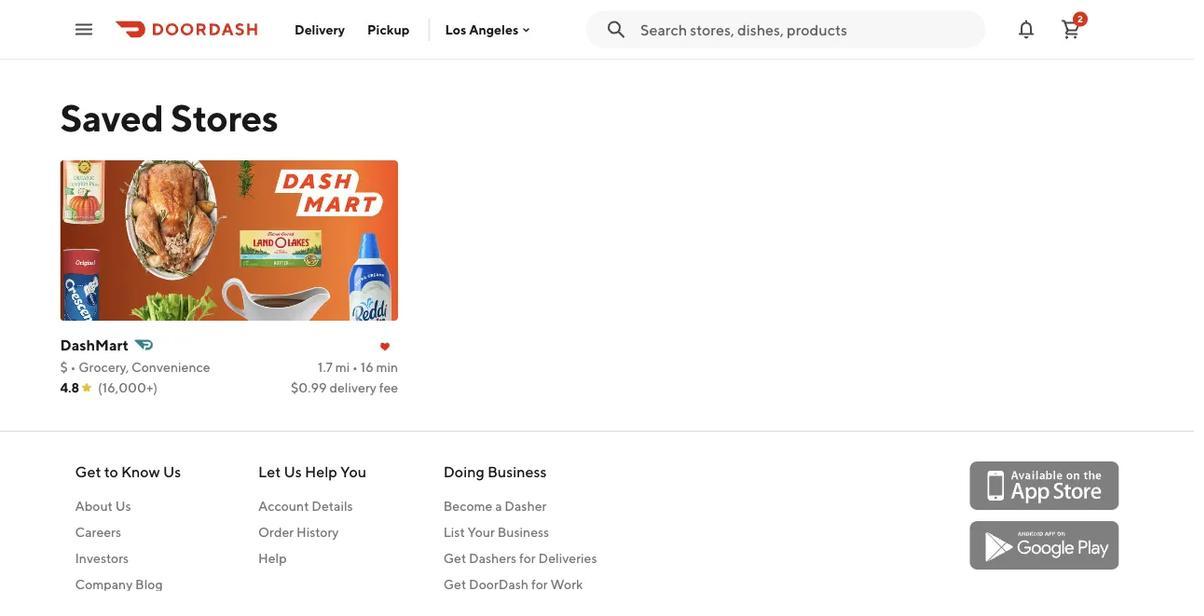 Task type: describe. For each thing, give the bounding box(es) containing it.
fee
[[379, 380, 398, 395]]

los
[[445, 22, 466, 37]]

account details
[[258, 498, 353, 514]]

doing business
[[443, 463, 547, 481]]

dashers
[[469, 550, 517, 566]]

delivery
[[329, 380, 377, 395]]

1 items, open order cart image
[[1060, 18, 1082, 41]]

list your business
[[443, 524, 549, 540]]

history
[[296, 524, 339, 540]]

us for about us
[[115, 498, 131, 514]]

1.7
[[318, 359, 333, 375]]

us for let us help you
[[284, 463, 302, 481]]

help link
[[258, 549, 366, 568]]

careers link
[[75, 523, 181, 542]]

0 vertical spatial help
[[305, 463, 337, 481]]

pickup
[[367, 21, 410, 37]]

let us help you
[[258, 463, 366, 481]]

about us link
[[75, 497, 181, 516]]

delivery button
[[283, 14, 356, 44]]

$
[[60, 359, 68, 375]]

investors link
[[75, 549, 181, 568]]

4.8
[[60, 380, 79, 395]]

saved stores
[[60, 95, 278, 139]]

list your business link
[[443, 523, 597, 542]]

become a dasher
[[443, 498, 547, 514]]

open menu image
[[73, 18, 95, 41]]

a
[[495, 498, 502, 514]]

1 horizontal spatial us
[[163, 463, 181, 481]]

order history link
[[258, 523, 366, 542]]

order history
[[258, 524, 339, 540]]

get dashers for deliveries link
[[443, 549, 597, 568]]

dashmart
[[60, 336, 129, 354]]

you
[[340, 463, 366, 481]]

16
[[361, 359, 374, 375]]

get for get dashers for deliveries
[[443, 550, 466, 566]]

get for get to know us
[[75, 463, 101, 481]]

Store search: begin typing to search for stores available on DoorDash text field
[[640, 19, 974, 40]]

los angeles
[[445, 22, 519, 37]]

angeles
[[469, 22, 519, 37]]

to
[[104, 463, 118, 481]]

2 • from the left
[[352, 359, 358, 375]]

careers
[[75, 524, 121, 540]]

become
[[443, 498, 493, 514]]

account
[[258, 498, 309, 514]]



Task type: vqa. For each thing, say whether or not it's contained in the screenshot.
first its from right
no



Task type: locate. For each thing, give the bounding box(es) containing it.
pickup button
[[356, 14, 421, 44]]

get down list
[[443, 550, 466, 566]]

list
[[443, 524, 465, 540]]

help down order
[[258, 550, 287, 566]]

doing
[[443, 463, 484, 481]]

get inside get dashers for deliveries link
[[443, 550, 466, 566]]

investors
[[75, 550, 129, 566]]

0 vertical spatial business
[[487, 463, 547, 481]]

delivery
[[295, 21, 345, 37]]

your
[[468, 524, 495, 540]]

get
[[75, 463, 101, 481], [443, 550, 466, 566]]

business
[[487, 463, 547, 481], [497, 524, 549, 540]]

$0.99 delivery fee
[[291, 380, 398, 395]]

0 horizontal spatial get
[[75, 463, 101, 481]]

business up become a dasher link
[[487, 463, 547, 481]]

get left to
[[75, 463, 101, 481]]

help left 'you'
[[305, 463, 337, 481]]

$ • grocery, convenience
[[60, 359, 210, 375]]

details
[[312, 498, 353, 514]]

deliveries
[[538, 550, 597, 566]]

2 button
[[1052, 11, 1090, 48]]

0 horizontal spatial us
[[115, 498, 131, 514]]

0 horizontal spatial help
[[258, 550, 287, 566]]

saved
[[60, 95, 164, 139]]

convenience
[[132, 359, 210, 375]]

dasher
[[505, 498, 547, 514]]

for
[[519, 550, 536, 566]]

1 vertical spatial help
[[258, 550, 287, 566]]

1 • from the left
[[70, 359, 76, 375]]

get to know us
[[75, 463, 181, 481]]

us right 'know'
[[163, 463, 181, 481]]

2 horizontal spatial us
[[284, 463, 302, 481]]

1 vertical spatial get
[[443, 550, 466, 566]]

(16,000+)
[[98, 380, 158, 395]]

us
[[163, 463, 181, 481], [284, 463, 302, 481], [115, 498, 131, 514]]

stores
[[171, 95, 278, 139]]

1.7 mi • 16 min
[[318, 359, 398, 375]]

let
[[258, 463, 281, 481]]

about us
[[75, 498, 131, 514]]

0 vertical spatial get
[[75, 463, 101, 481]]

1 vertical spatial business
[[497, 524, 549, 540]]

us up careers link
[[115, 498, 131, 514]]

0 horizontal spatial •
[[70, 359, 76, 375]]

$0.99
[[291, 380, 327, 395]]

•
[[70, 359, 76, 375], [352, 359, 358, 375]]

about
[[75, 498, 113, 514]]

order
[[258, 524, 294, 540]]

help
[[305, 463, 337, 481], [258, 550, 287, 566]]

2
[[1078, 14, 1083, 24]]

become a dasher link
[[443, 497, 597, 516]]

1 horizontal spatial get
[[443, 550, 466, 566]]

business down become a dasher link
[[497, 524, 549, 540]]

1 horizontal spatial •
[[352, 359, 358, 375]]

grocery,
[[79, 359, 129, 375]]

get dashers for deliveries
[[443, 550, 597, 566]]

notification bell image
[[1015, 18, 1038, 41]]

los angeles button
[[445, 22, 534, 37]]

1 horizontal spatial help
[[305, 463, 337, 481]]

mi
[[335, 359, 350, 375]]

know
[[121, 463, 160, 481]]

us right let
[[284, 463, 302, 481]]

min
[[376, 359, 398, 375]]

• right '$'
[[70, 359, 76, 375]]

• left 16
[[352, 359, 358, 375]]

account details link
[[258, 497, 366, 516]]



